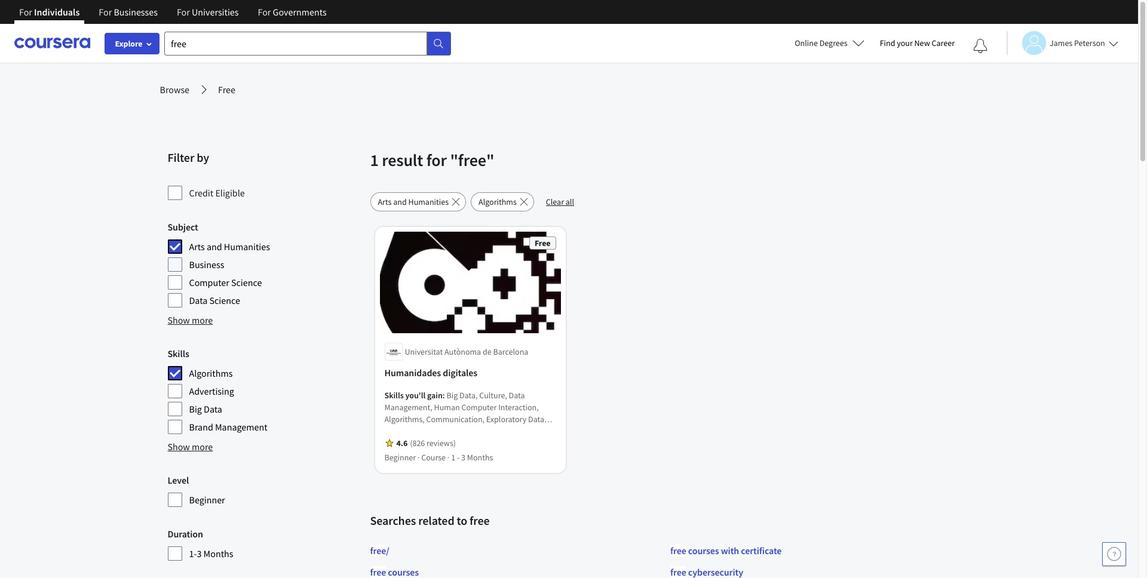 Task type: locate. For each thing, give the bounding box(es) containing it.
1 horizontal spatial and
[[393, 197, 407, 207]]

analysis, up 4.6 at the left of page
[[385, 426, 415, 437]]

1 vertical spatial and
[[207, 241, 222, 253]]

computer down data,
[[462, 403, 497, 413]]

0 horizontal spatial ·
[[418, 453, 420, 463]]

humanidades digitales link
[[385, 366, 556, 380]]

for left individuals
[[19, 6, 32, 18]]

4 for from the left
[[258, 6, 271, 18]]

1 vertical spatial big
[[189, 403, 202, 415]]

0 vertical spatial 1
[[370, 149, 379, 171]]

and up business
[[207, 241, 222, 253]]

duration group
[[168, 527, 363, 562]]

arts
[[378, 197, 392, 207], [189, 241, 205, 253]]

with
[[721, 545, 739, 557]]

1 vertical spatial humanities
[[224, 241, 270, 253]]

/
[[386, 545, 389, 557]]

None search field
[[164, 31, 451, 55]]

for universities
[[177, 6, 239, 18]]

1 horizontal spatial beginner
[[385, 453, 416, 463]]

0 vertical spatial free
[[218, 84, 235, 96]]

2 horizontal spatial computer
[[462, 403, 497, 413]]

· down (826
[[418, 453, 420, 463]]

0 horizontal spatial humanities
[[224, 241, 270, 253]]

1 horizontal spatial big
[[447, 391, 458, 401]]

science down computer science
[[210, 295, 240, 307]]

skills you'll gain :
[[385, 391, 447, 401]]

0 vertical spatial and
[[393, 197, 407, 207]]

management
[[215, 421, 268, 433]]

humanities
[[409, 197, 449, 207], [224, 241, 270, 253]]

0 horizontal spatial big
[[189, 403, 202, 415]]

big inside big data, culture, data management, human computer interaction, algorithms, communication, exploratory data analysis, social media, data analysis, theoretical computer science
[[447, 391, 458, 401]]

months right -
[[467, 453, 493, 463]]

· left -
[[448, 453, 450, 463]]

show notifications image
[[974, 39, 988, 53]]

2 vertical spatial science
[[421, 438, 448, 449]]

skills group
[[168, 347, 363, 435]]

3 inside duration group
[[197, 548, 202, 560]]

0 vertical spatial skills
[[168, 348, 189, 360]]

beginner up duration
[[189, 494, 225, 506]]

1 vertical spatial free
[[535, 238, 551, 249]]

explore button
[[105, 33, 160, 54]]

1 more from the top
[[192, 314, 213, 326]]

show more down the brand
[[168, 441, 213, 453]]

2 show from the top
[[168, 441, 190, 453]]

filter
[[168, 150, 194, 165]]

skills
[[168, 348, 189, 360], [385, 391, 404, 401]]

science down social
[[421, 438, 448, 449]]

arts down result
[[378, 197, 392, 207]]

data down computer science
[[189, 295, 208, 307]]

arts and humanities down result
[[378, 197, 449, 207]]

big for data,
[[447, 391, 458, 401]]

science inside big data, culture, data management, human computer interaction, algorithms, communication, exploratory data analysis, social media, data analysis, theoretical computer science
[[421, 438, 448, 449]]

data down communication,
[[465, 426, 481, 437]]

human
[[434, 403, 460, 413]]

beginner down 4.6 at the left of page
[[385, 453, 416, 463]]

arts and humanities button
[[370, 192, 466, 212]]

more down the data science
[[192, 314, 213, 326]]

0 horizontal spatial beginner
[[189, 494, 225, 506]]

1 horizontal spatial arts
[[378, 197, 392, 207]]

analysis,
[[385, 426, 415, 437], [482, 426, 513, 437]]

2 vertical spatial computer
[[385, 438, 420, 449]]

1 horizontal spatial computer
[[385, 438, 420, 449]]

skills up management,
[[385, 391, 404, 401]]

0 vertical spatial computer
[[189, 277, 229, 289]]

arts and humanities up business
[[189, 241, 270, 253]]

months inside duration group
[[204, 548, 233, 560]]

0 vertical spatial show
[[168, 314, 190, 326]]

more for data
[[192, 314, 213, 326]]

0 vertical spatial show more button
[[168, 313, 213, 328]]

1 horizontal spatial 1
[[451, 453, 456, 463]]

browse
[[160, 84, 189, 96]]

data down advertising
[[204, 403, 222, 415]]

browse link
[[160, 82, 189, 97]]

searches related to free
[[370, 514, 490, 529]]

0 vertical spatial science
[[231, 277, 262, 289]]

big inside skills group
[[189, 403, 202, 415]]

clear all
[[546, 197, 574, 207]]

data up theoretical
[[528, 414, 544, 425]]

beginner
[[385, 453, 416, 463], [189, 494, 225, 506]]

data,
[[460, 391, 478, 401]]

free down searches
[[370, 545, 386, 557]]

0 vertical spatial show more
[[168, 314, 213, 326]]

algorithms down "free"
[[479, 197, 517, 207]]

arts and humanities
[[378, 197, 449, 207], [189, 241, 270, 253]]

1 horizontal spatial analysis,
[[482, 426, 513, 437]]

1 vertical spatial beginner
[[189, 494, 225, 506]]

1 horizontal spatial 3
[[461, 453, 466, 463]]

data inside subject group
[[189, 295, 208, 307]]

for individuals
[[19, 6, 80, 18]]

2 · from the left
[[448, 453, 450, 463]]

humanities up computer science
[[224, 241, 270, 253]]

1 vertical spatial 3
[[197, 548, 202, 560]]

james peterson button
[[1007, 31, 1119, 55]]

0 vertical spatial months
[[467, 453, 493, 463]]

1 left -
[[451, 453, 456, 463]]

3 down duration
[[197, 548, 202, 560]]

filter by
[[168, 150, 209, 165]]

big data
[[189, 403, 222, 415]]

explore
[[115, 38, 143, 49]]

1 show more from the top
[[168, 314, 213, 326]]

0 horizontal spatial computer
[[189, 277, 229, 289]]

algorithms
[[479, 197, 517, 207], [189, 368, 233, 380]]

data
[[189, 295, 208, 307], [509, 391, 525, 401], [204, 403, 222, 415], [528, 414, 544, 425], [465, 426, 481, 437]]

skills up advertising
[[168, 348, 189, 360]]

beginner inside the level group
[[189, 494, 225, 506]]

free right 'to'
[[470, 514, 490, 529]]

0 vertical spatial beginner
[[385, 453, 416, 463]]

months
[[467, 453, 493, 463], [204, 548, 233, 560]]

2 more from the top
[[192, 441, 213, 453]]

0 horizontal spatial 1
[[370, 149, 379, 171]]

arts and humanities inside subject group
[[189, 241, 270, 253]]

0 horizontal spatial and
[[207, 241, 222, 253]]

1 horizontal spatial skills
[[385, 391, 404, 401]]

0 horizontal spatial algorithms
[[189, 368, 233, 380]]

1 horizontal spatial humanities
[[409, 197, 449, 207]]

3 for from the left
[[177, 6, 190, 18]]

show more button
[[168, 313, 213, 328], [168, 440, 213, 454]]

0 vertical spatial arts and humanities
[[378, 197, 449, 207]]

1 vertical spatial show more button
[[168, 440, 213, 454]]

arts up business
[[189, 241, 205, 253]]

brand
[[189, 421, 213, 433]]

1 horizontal spatial months
[[467, 453, 493, 463]]

2 horizontal spatial free
[[671, 545, 687, 557]]

and
[[393, 197, 407, 207], [207, 241, 222, 253]]

for left governments
[[258, 6, 271, 18]]

result
[[382, 149, 423, 171]]

1 horizontal spatial ·
[[448, 453, 450, 463]]

autònoma
[[445, 347, 481, 358]]

big up the brand
[[189, 403, 202, 415]]

science
[[231, 277, 262, 289], [210, 295, 240, 307], [421, 438, 448, 449]]

1 left result
[[370, 149, 379, 171]]

analysis, down exploratory at left
[[482, 426, 513, 437]]

skills inside group
[[168, 348, 189, 360]]

0 vertical spatial more
[[192, 314, 213, 326]]

more
[[192, 314, 213, 326], [192, 441, 213, 453]]

more for brand
[[192, 441, 213, 453]]

1 vertical spatial show more
[[168, 441, 213, 453]]

0 vertical spatial big
[[447, 391, 458, 401]]

governments
[[273, 6, 327, 18]]

1 show from the top
[[168, 314, 190, 326]]

1 show more button from the top
[[168, 313, 213, 328]]

0 vertical spatial humanities
[[409, 197, 449, 207]]

0 horizontal spatial free
[[218, 84, 235, 96]]

show for brand
[[168, 441, 190, 453]]

for left businesses
[[99, 6, 112, 18]]

your
[[897, 38, 913, 48]]

1 horizontal spatial algorithms
[[479, 197, 517, 207]]

1 vertical spatial science
[[210, 295, 240, 307]]

3
[[461, 453, 466, 463], [197, 548, 202, 560]]

communication,
[[426, 414, 485, 425]]

0 horizontal spatial arts
[[189, 241, 205, 253]]

peterson
[[1075, 38, 1106, 49]]

1 vertical spatial arts and humanities
[[189, 241, 270, 253]]

show
[[168, 314, 190, 326], [168, 441, 190, 453]]

0 horizontal spatial free
[[370, 545, 386, 557]]

for for universities
[[177, 6, 190, 18]]

1 horizontal spatial arts and humanities
[[378, 197, 449, 207]]

clear all button
[[539, 192, 582, 212]]

theoretical
[[515, 426, 554, 437]]

free right browse
[[218, 84, 235, 96]]

1 vertical spatial months
[[204, 548, 233, 560]]

0 vertical spatial algorithms
[[479, 197, 517, 207]]

find
[[880, 38, 896, 48]]

3 right -
[[461, 453, 466, 463]]

computer down algorithms,
[[385, 438, 420, 449]]

show down the data science
[[168, 314, 190, 326]]

and down result
[[393, 197, 407, 207]]

2 show more button from the top
[[168, 440, 213, 454]]

show more down the data science
[[168, 314, 213, 326]]

free
[[218, 84, 235, 96], [535, 238, 551, 249]]

1-
[[189, 548, 197, 560]]

certificate
[[741, 545, 782, 557]]

online
[[795, 38, 818, 48]]

2 for from the left
[[99, 6, 112, 18]]

1 vertical spatial more
[[192, 441, 213, 453]]

show more button down the brand
[[168, 440, 213, 454]]

1 for from the left
[[19, 6, 32, 18]]

algorithms button
[[471, 192, 534, 212]]

free down clear
[[535, 238, 551, 249]]

0 horizontal spatial arts and humanities
[[189, 241, 270, 253]]

months right the 1- on the left of the page
[[204, 548, 233, 560]]

free left courses at the bottom of the page
[[671, 545, 687, 557]]

for for businesses
[[99, 6, 112, 18]]

skills for skills you'll gain :
[[385, 391, 404, 401]]

computer down business
[[189, 277, 229, 289]]

credit eligible
[[189, 187, 245, 199]]

more down the brand
[[192, 441, 213, 453]]

arts inside button
[[378, 197, 392, 207]]

show more button down the data science
[[168, 313, 213, 328]]

0 vertical spatial 3
[[461, 453, 466, 463]]

big right :
[[447, 391, 458, 401]]

1 vertical spatial show
[[168, 441, 190, 453]]

and inside button
[[393, 197, 407, 207]]

1 vertical spatial skills
[[385, 391, 404, 401]]

show for data
[[168, 314, 190, 326]]

-
[[457, 453, 460, 463]]

humanities down 1 result for "free"
[[409, 197, 449, 207]]

humanities inside subject group
[[224, 241, 270, 253]]

1 vertical spatial algorithms
[[189, 368, 233, 380]]

algorithms inside skills group
[[189, 368, 233, 380]]

0 horizontal spatial skills
[[168, 348, 189, 360]]

show more
[[168, 314, 213, 326], [168, 441, 213, 453]]

1 vertical spatial arts
[[189, 241, 205, 253]]

1
[[370, 149, 379, 171], [451, 453, 456, 463]]

for
[[19, 6, 32, 18], [99, 6, 112, 18], [177, 6, 190, 18], [258, 6, 271, 18]]

algorithms up advertising
[[189, 368, 233, 380]]

0 horizontal spatial 3
[[197, 548, 202, 560]]

for businesses
[[99, 6, 158, 18]]

show down the brand
[[168, 441, 190, 453]]

0 vertical spatial arts
[[378, 197, 392, 207]]

for left universities in the left of the page
[[177, 6, 190, 18]]

computer
[[189, 277, 229, 289], [462, 403, 497, 413], [385, 438, 420, 449]]

2 show more from the top
[[168, 441, 213, 453]]

0 horizontal spatial months
[[204, 548, 233, 560]]

0 horizontal spatial analysis,
[[385, 426, 415, 437]]

science up the data science
[[231, 277, 262, 289]]

new
[[915, 38, 930, 48]]

help center image
[[1108, 547, 1122, 562]]



Task type: describe. For each thing, give the bounding box(es) containing it.
1 vertical spatial 1
[[451, 453, 456, 463]]

big for data
[[189, 403, 202, 415]]

1-3 months
[[189, 548, 233, 560]]

subject
[[168, 221, 198, 233]]

james
[[1050, 38, 1073, 49]]

humanities inside button
[[409, 197, 449, 207]]

related
[[418, 514, 455, 529]]

beginner · course · 1 - 3 months
[[385, 453, 493, 463]]

online degrees button
[[786, 30, 874, 56]]

online degrees
[[795, 38, 848, 48]]

1 horizontal spatial free
[[535, 238, 551, 249]]

individuals
[[34, 6, 80, 18]]

algorithms inside button
[[479, 197, 517, 207]]

find your new career
[[880, 38, 955, 48]]

beginner for beginner · course · 1 - 3 months
[[385, 453, 416, 463]]

skills for skills
[[168, 348, 189, 360]]

reviews)
[[427, 438, 456, 449]]

1 horizontal spatial free
[[470, 514, 490, 529]]

4.6 (826 reviews)
[[397, 438, 456, 449]]

advertising
[[189, 386, 234, 397]]

digitales
[[443, 367, 478, 379]]

eligible
[[215, 187, 245, 199]]

for governments
[[258, 6, 327, 18]]

free for free courses with certificate
[[671, 545, 687, 557]]

arts inside subject group
[[189, 241, 205, 253]]

career
[[932, 38, 955, 48]]

for
[[427, 149, 447, 171]]

clear
[[546, 197, 564, 207]]

big data, culture, data management, human computer interaction, algorithms, communication, exploratory data analysis, social media, data analysis, theoretical computer science
[[385, 391, 554, 449]]

show more button for brand
[[168, 440, 213, 454]]

media,
[[440, 426, 463, 437]]

all
[[566, 197, 574, 207]]

1 analysis, from the left
[[385, 426, 415, 437]]

to
[[457, 514, 467, 529]]

arts and humanities inside arts and humanities button
[[378, 197, 449, 207]]

coursera image
[[14, 34, 90, 53]]

de
[[483, 347, 492, 358]]

science for computer science
[[231, 277, 262, 289]]

data up interaction,
[[509, 391, 525, 401]]

data inside skills group
[[204, 403, 222, 415]]

barcelona
[[493, 347, 529, 358]]

computer inside subject group
[[189, 277, 229, 289]]

algorithms,
[[385, 414, 425, 425]]

by
[[197, 150, 209, 165]]

you'll
[[406, 391, 426, 401]]

searches
[[370, 514, 416, 529]]

brand management
[[189, 421, 268, 433]]

exploratory
[[486, 414, 527, 425]]

2 analysis, from the left
[[482, 426, 513, 437]]

businesses
[[114, 6, 158, 18]]

gain
[[427, 391, 443, 401]]

banner navigation
[[10, 0, 336, 33]]

universitat
[[405, 347, 443, 358]]

social
[[417, 426, 438, 437]]

and inside subject group
[[207, 241, 222, 253]]

What do you want to learn? text field
[[164, 31, 427, 55]]

duration
[[168, 528, 203, 540]]

show more for data science
[[168, 314, 213, 326]]

management,
[[385, 403, 433, 413]]

james peterson
[[1050, 38, 1106, 49]]

level group
[[168, 473, 363, 508]]

culture,
[[480, 391, 507, 401]]

4.6
[[397, 438, 408, 449]]

"free"
[[450, 149, 494, 171]]

(826
[[410, 438, 425, 449]]

free /
[[370, 545, 389, 557]]

show more for brand management
[[168, 441, 213, 453]]

data science
[[189, 295, 240, 307]]

computer science
[[189, 277, 262, 289]]

for for individuals
[[19, 6, 32, 18]]

science for data science
[[210, 295, 240, 307]]

business
[[189, 259, 224, 271]]

find your new career link
[[874, 36, 961, 51]]

1 vertical spatial computer
[[462, 403, 497, 413]]

subject group
[[168, 220, 363, 308]]

interaction,
[[499, 403, 539, 413]]

course
[[422, 453, 446, 463]]

level
[[168, 475, 189, 487]]

free for free /
[[370, 545, 386, 557]]

1 · from the left
[[418, 453, 420, 463]]

humanidades
[[385, 367, 441, 379]]

universities
[[192, 6, 239, 18]]

degrees
[[820, 38, 848, 48]]

for for governments
[[258, 6, 271, 18]]

free courses with certificate
[[671, 545, 782, 557]]

humanidades digitales
[[385, 367, 478, 379]]

universitat autònoma de barcelona
[[405, 347, 529, 358]]

:
[[443, 391, 445, 401]]

show more button for data
[[168, 313, 213, 328]]

beginner for beginner
[[189, 494, 225, 506]]

1 result for "free"
[[370, 149, 494, 171]]

credit
[[189, 187, 213, 199]]

courses
[[688, 545, 719, 557]]



Task type: vqa. For each thing, say whether or not it's contained in the screenshot.
para "Credit offered"
no



